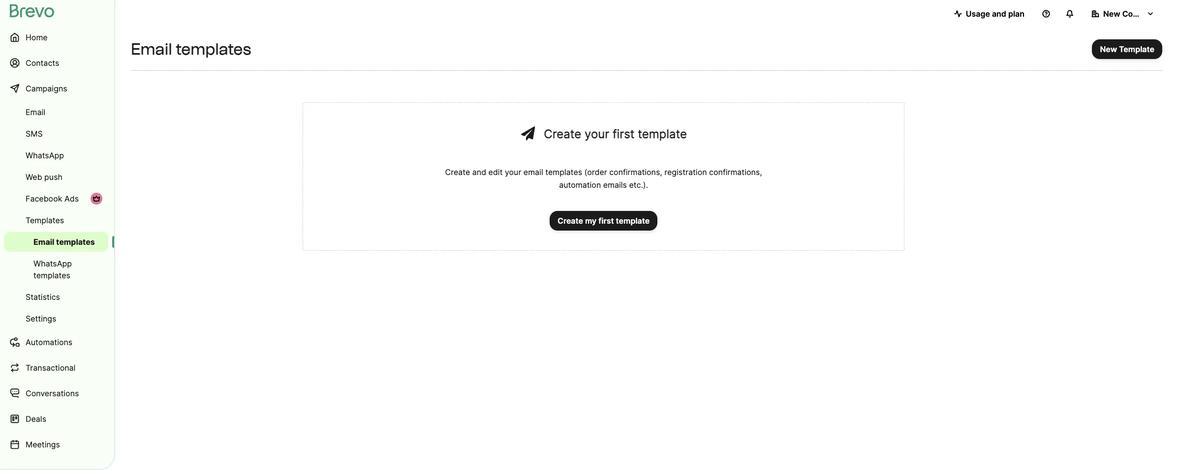 Task type: describe. For each thing, give the bounding box(es) containing it.
transactional
[[26, 363, 76, 373]]

your inside create and edit your email templates (order confirmations, registration confirmations, automation emails etc.).
[[505, 167, 522, 177]]

email templates link
[[4, 232, 108, 252]]

registration
[[665, 167, 707, 177]]

push
[[44, 172, 63, 182]]

1 confirmations, from the left
[[610, 167, 663, 177]]

templates
[[26, 216, 64, 226]]

statistics
[[26, 293, 60, 302]]

ads
[[64, 194, 79, 204]]

emails
[[604, 180, 627, 190]]

new for new company
[[1104, 9, 1121, 19]]

template
[[1120, 44, 1155, 54]]

left___rvooi image
[[93, 195, 100, 203]]

meetings
[[26, 440, 60, 450]]

new company button
[[1084, 4, 1163, 24]]

whatsapp templates
[[33, 259, 72, 281]]

templates link
[[4, 211, 108, 230]]

automations
[[26, 338, 72, 348]]

and for create
[[473, 167, 487, 177]]

first for your
[[613, 127, 635, 141]]

facebook
[[26, 194, 62, 204]]

templates inside create and edit your email templates (order confirmations, registration confirmations, automation emails etc.).
[[546, 167, 583, 177]]

email templates inside 'email templates' link
[[33, 237, 95, 247]]

usage and plan button
[[947, 4, 1033, 24]]

statistics link
[[4, 288, 108, 307]]

email
[[524, 167, 544, 177]]

facebook ads
[[26, 194, 79, 204]]

deals
[[26, 415, 46, 424]]

edit
[[489, 167, 503, 177]]

create my first template button
[[550, 211, 658, 231]]

meetings link
[[4, 433, 108, 457]]

automation
[[560, 180, 601, 190]]

conversations
[[26, 389, 79, 399]]

web
[[26, 172, 42, 182]]

new template
[[1101, 44, 1155, 54]]

create for create my first template
[[558, 216, 584, 226]]

settings
[[26, 314, 56, 324]]

web push link
[[4, 167, 108, 187]]

conversations link
[[4, 382, 108, 406]]

contacts link
[[4, 51, 108, 75]]

campaigns link
[[4, 77, 108, 100]]

usage
[[967, 9, 991, 19]]



Task type: vqa. For each thing, say whether or not it's contained in the screenshot.
times circle o IMAGE
no



Task type: locate. For each thing, give the bounding box(es) containing it.
first right my
[[599, 216, 614, 226]]

create for create and edit your email templates (order confirmations, registration confirmations, automation emails etc.).
[[445, 167, 470, 177]]

home
[[26, 33, 48, 42]]

template for create your first template
[[638, 127, 687, 141]]

my
[[586, 216, 597, 226]]

1 vertical spatial template
[[616, 216, 650, 226]]

0 horizontal spatial email templates
[[33, 237, 95, 247]]

2 vertical spatial email
[[33, 237, 54, 247]]

company
[[1123, 9, 1159, 19]]

and inside create and edit your email templates (order confirmations, registration confirmations, automation emails etc.).
[[473, 167, 487, 177]]

first up create and edit your email templates (order confirmations, registration confirmations, automation emails etc.).
[[613, 127, 635, 141]]

email templates
[[131, 40, 251, 59], [33, 237, 95, 247]]

create and edit your email templates (order confirmations, registration confirmations, automation emails etc.).
[[445, 167, 763, 190]]

new for new template
[[1101, 44, 1118, 54]]

0 horizontal spatial confirmations,
[[610, 167, 663, 177]]

whatsapp
[[26, 151, 64, 161], [33, 259, 72, 269]]

new left "company"
[[1104, 9, 1121, 19]]

first
[[613, 127, 635, 141], [599, 216, 614, 226]]

1 horizontal spatial confirmations,
[[710, 167, 763, 177]]

create my first template
[[558, 216, 650, 226]]

campaigns
[[26, 84, 67, 94]]

1 vertical spatial new
[[1101, 44, 1118, 54]]

1 vertical spatial your
[[505, 167, 522, 177]]

1 vertical spatial email templates
[[33, 237, 95, 247]]

confirmations,
[[610, 167, 663, 177], [710, 167, 763, 177]]

home link
[[4, 26, 108, 49]]

0 vertical spatial email
[[131, 40, 172, 59]]

0 vertical spatial email templates
[[131, 40, 251, 59]]

1 vertical spatial whatsapp
[[33, 259, 72, 269]]

contacts
[[26, 58, 59, 68]]

0 vertical spatial template
[[638, 127, 687, 141]]

create for create your first template
[[544, 127, 582, 141]]

settings link
[[4, 309, 108, 329]]

usage and plan
[[967, 9, 1025, 19]]

0 horizontal spatial and
[[473, 167, 487, 177]]

1 horizontal spatial your
[[585, 127, 610, 141]]

sms
[[26, 129, 43, 139]]

create
[[544, 127, 582, 141], [445, 167, 470, 177], [558, 216, 584, 226]]

template
[[638, 127, 687, 141], [616, 216, 650, 226]]

email link
[[4, 102, 108, 122]]

whatsapp up web push
[[26, 151, 64, 161]]

1 horizontal spatial email templates
[[131, 40, 251, 59]]

templates
[[176, 40, 251, 59], [546, 167, 583, 177], [56, 237, 95, 247], [33, 271, 70, 281]]

new template button
[[1093, 39, 1163, 59]]

transactional link
[[4, 357, 108, 380]]

your
[[585, 127, 610, 141], [505, 167, 522, 177]]

your right edit
[[505, 167, 522, 177]]

1 vertical spatial first
[[599, 216, 614, 226]]

create inside button
[[558, 216, 584, 226]]

first inside button
[[599, 216, 614, 226]]

new left "template"
[[1101, 44, 1118, 54]]

deals link
[[4, 408, 108, 431]]

create your first template
[[544, 127, 687, 141]]

and inside button
[[993, 9, 1007, 19]]

etc.).
[[630, 180, 649, 190]]

automations link
[[4, 331, 108, 355]]

2 confirmations, from the left
[[710, 167, 763, 177]]

1 vertical spatial email
[[26, 107, 45, 117]]

template down etc.).
[[616, 216, 650, 226]]

create inside create and edit your email templates (order confirmations, registration confirmations, automation emails etc.).
[[445, 167, 470, 177]]

and for usage
[[993, 9, 1007, 19]]

new company
[[1104, 9, 1159, 19]]

whatsapp down 'email templates' link
[[33, 259, 72, 269]]

whatsapp for whatsapp
[[26, 151, 64, 161]]

0 vertical spatial your
[[585, 127, 610, 141]]

your up (order
[[585, 127, 610, 141]]

0 vertical spatial and
[[993, 9, 1007, 19]]

template inside button
[[616, 216, 650, 226]]

and left edit
[[473, 167, 487, 177]]

0 vertical spatial new
[[1104, 9, 1121, 19]]

template for create my first template
[[616, 216, 650, 226]]

0 vertical spatial whatsapp
[[26, 151, 64, 161]]

0 horizontal spatial your
[[505, 167, 522, 177]]

first for my
[[599, 216, 614, 226]]

sms link
[[4, 124, 108, 144]]

templates inside whatsapp templates
[[33, 271, 70, 281]]

template up registration
[[638, 127, 687, 141]]

email
[[131, 40, 172, 59], [26, 107, 45, 117], [33, 237, 54, 247]]

plan
[[1009, 9, 1025, 19]]

0 vertical spatial create
[[544, 127, 582, 141]]

and
[[993, 9, 1007, 19], [473, 167, 487, 177]]

0 vertical spatial first
[[613, 127, 635, 141]]

facebook ads link
[[4, 189, 108, 209]]

whatsapp inside whatsapp link
[[26, 151, 64, 161]]

1 vertical spatial create
[[445, 167, 470, 177]]

whatsapp link
[[4, 146, 108, 165]]

(order
[[585, 167, 608, 177]]

1 horizontal spatial and
[[993, 9, 1007, 19]]

whatsapp for whatsapp templates
[[33, 259, 72, 269]]

web push
[[26, 172, 63, 182]]

whatsapp inside whatsapp templates link
[[33, 259, 72, 269]]

whatsapp templates link
[[4, 254, 108, 286]]

new
[[1104, 9, 1121, 19], [1101, 44, 1118, 54]]

2 vertical spatial create
[[558, 216, 584, 226]]

and left plan on the top
[[993, 9, 1007, 19]]

1 vertical spatial and
[[473, 167, 487, 177]]



